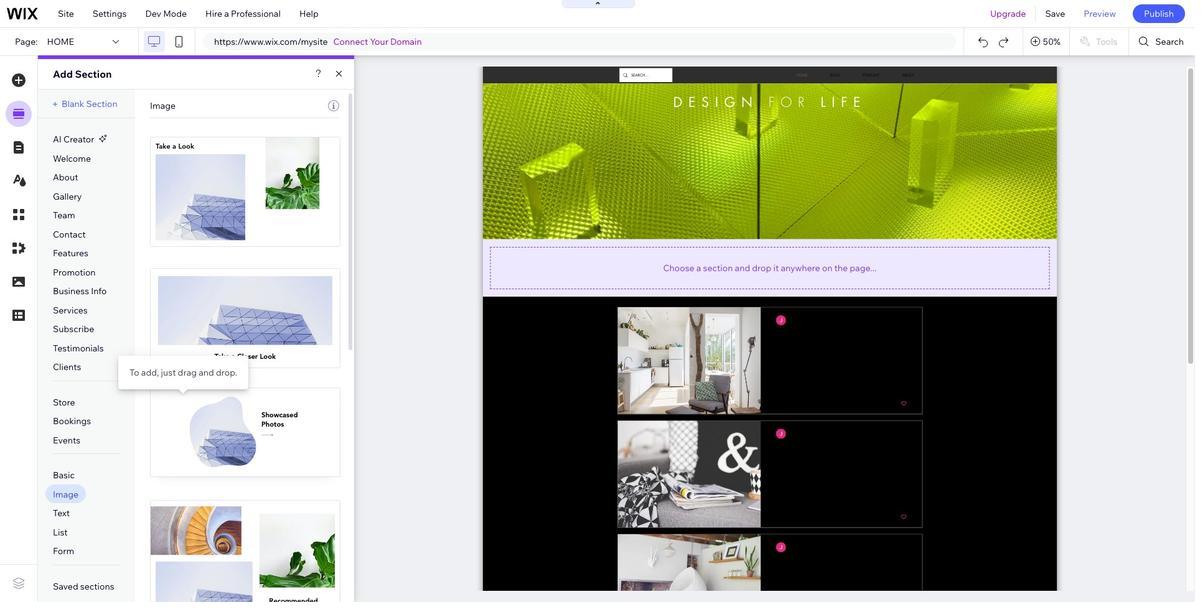 Task type: describe. For each thing, give the bounding box(es) containing it.
choose a section and drop it anywhere on the page...
[[663, 262, 877, 274]]

50% button
[[1023, 28, 1070, 55]]

info
[[91, 286, 107, 297]]

domain
[[390, 36, 422, 47]]

gallery
[[53, 191, 82, 202]]

events
[[53, 435, 80, 446]]

ai creator
[[53, 134, 94, 145]]

form
[[53, 546, 74, 557]]

search button
[[1130, 28, 1195, 55]]

section
[[703, 262, 733, 274]]

add,
[[141, 367, 159, 379]]

mode
[[163, 8, 187, 19]]

50%
[[1043, 36, 1061, 47]]

drop
[[752, 262, 772, 274]]

services
[[53, 305, 88, 316]]

promotion
[[53, 267, 96, 278]]

preview button
[[1075, 0, 1126, 27]]

saved
[[53, 581, 78, 593]]

site
[[58, 8, 74, 19]]

store
[[53, 397, 75, 408]]

1 vertical spatial image
[[53, 489, 79, 500]]

dev
[[145, 8, 161, 19]]

tools
[[1096, 36, 1118, 47]]

help
[[299, 8, 319, 19]]

it
[[774, 262, 779, 274]]

a for section
[[697, 262, 701, 274]]

saved sections
[[53, 581, 114, 593]]

section for add section
[[75, 68, 112, 80]]

the
[[835, 262, 848, 274]]

business
[[53, 286, 89, 297]]

0 horizontal spatial and
[[199, 367, 214, 379]]

upgrade
[[990, 8, 1026, 19]]

hire a professional
[[205, 8, 281, 19]]

tools button
[[1070, 28, 1129, 55]]

page...
[[850, 262, 877, 274]]

section for blank section
[[86, 98, 118, 110]]

drop.
[[216, 367, 237, 379]]

text
[[53, 508, 70, 519]]

just
[[161, 367, 176, 379]]

settings
[[93, 8, 127, 19]]

https://www.wix.com/mysite
[[214, 36, 328, 47]]

features
[[53, 248, 88, 259]]

anywhere
[[781, 262, 820, 274]]

subscribe
[[53, 324, 94, 335]]

https://www.wix.com/mysite connect your domain
[[214, 36, 422, 47]]



Task type: locate. For each thing, give the bounding box(es) containing it.
your
[[370, 36, 388, 47]]

1 vertical spatial section
[[86, 98, 118, 110]]

section up the blank section
[[75, 68, 112, 80]]

publish
[[1144, 8, 1174, 19]]

professional
[[231, 8, 281, 19]]

blank section
[[62, 98, 118, 110]]

team
[[53, 210, 75, 221]]

preview
[[1084, 8, 1116, 19]]

testimonials
[[53, 343, 104, 354]]

sections
[[80, 581, 114, 593]]

welcome
[[53, 153, 91, 164]]

to add, just drag and drop.
[[129, 367, 237, 379]]

basic
[[53, 470, 75, 481]]

section right blank
[[86, 98, 118, 110]]

add
[[53, 68, 73, 80]]

drag
[[178, 367, 197, 379]]

0 vertical spatial image
[[150, 100, 176, 111]]

clients
[[53, 362, 81, 373]]

about
[[53, 172, 78, 183]]

section
[[75, 68, 112, 80], [86, 98, 118, 110]]

0 horizontal spatial a
[[224, 8, 229, 19]]

bookings
[[53, 416, 91, 427]]

contact
[[53, 229, 86, 240]]

blank
[[62, 98, 84, 110]]

a for professional
[[224, 8, 229, 19]]

creator
[[64, 134, 94, 145]]

hire
[[205, 8, 222, 19]]

list
[[53, 527, 68, 538]]

save button
[[1036, 0, 1075, 27]]

1 horizontal spatial and
[[735, 262, 750, 274]]

ai
[[53, 134, 62, 145]]

1 vertical spatial a
[[697, 262, 701, 274]]

home
[[47, 36, 74, 47]]

a left 'section'
[[697, 262, 701, 274]]

a
[[224, 8, 229, 19], [697, 262, 701, 274]]

0 vertical spatial a
[[224, 8, 229, 19]]

search
[[1156, 36, 1184, 47]]

1 horizontal spatial image
[[150, 100, 176, 111]]

to
[[129, 367, 139, 379]]

0 horizontal spatial image
[[53, 489, 79, 500]]

image
[[150, 100, 176, 111], [53, 489, 79, 500]]

save
[[1046, 8, 1065, 19]]

and left drop
[[735, 262, 750, 274]]

a right 'hire' in the left top of the page
[[224, 8, 229, 19]]

1 horizontal spatial a
[[697, 262, 701, 274]]

0 vertical spatial and
[[735, 262, 750, 274]]

connect
[[333, 36, 368, 47]]

on
[[822, 262, 833, 274]]

publish button
[[1133, 4, 1185, 23]]

and
[[735, 262, 750, 274], [199, 367, 214, 379]]

choose
[[663, 262, 695, 274]]

add section
[[53, 68, 112, 80]]

0 vertical spatial section
[[75, 68, 112, 80]]

1 vertical spatial and
[[199, 367, 214, 379]]

dev mode
[[145, 8, 187, 19]]

and right drag
[[199, 367, 214, 379]]

business info
[[53, 286, 107, 297]]



Task type: vqa. For each thing, say whether or not it's contained in the screenshot.
Settings
yes



